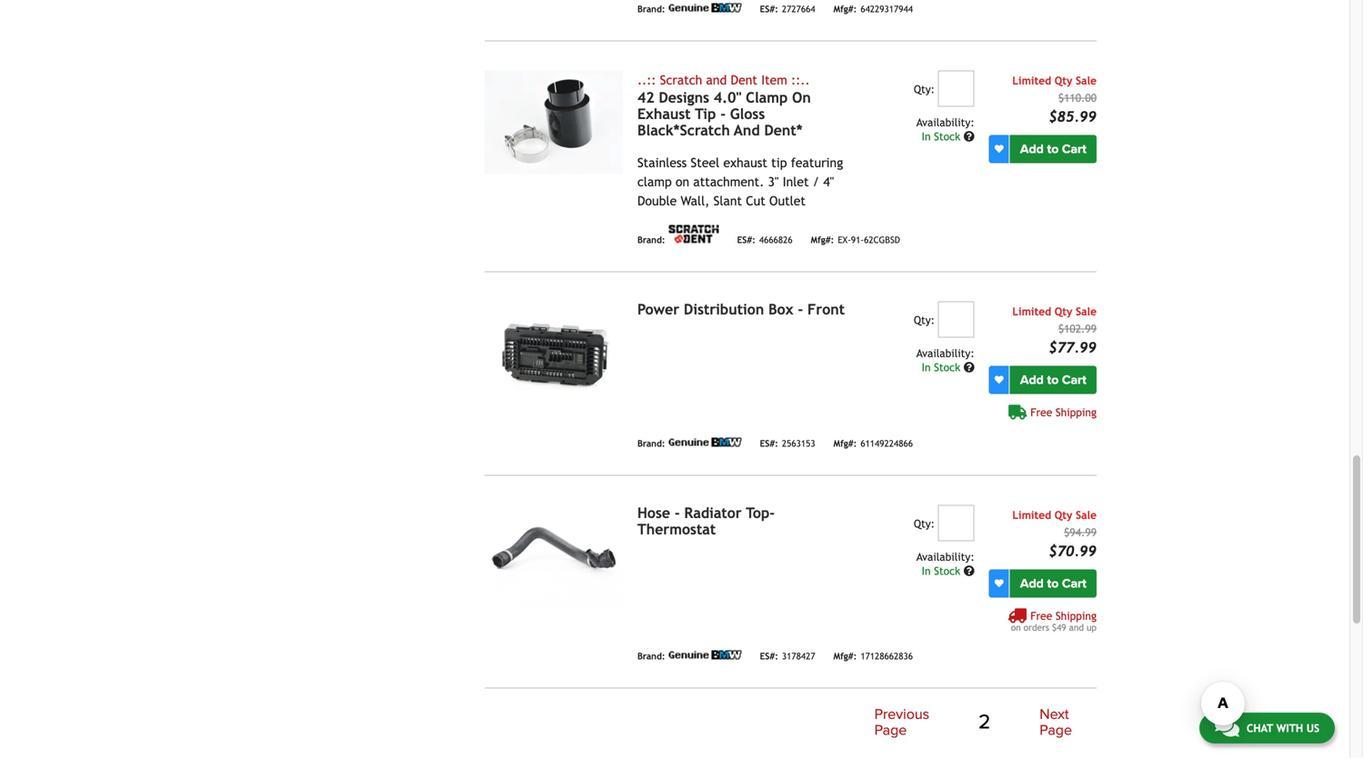 Task type: describe. For each thing, give the bounding box(es) containing it.
limited for $77.99
[[1012, 305, 1051, 318]]

cart for $70.99
[[1062, 576, 1086, 591]]

scratch & dent - corporate logo image
[[669, 225, 719, 243]]

chat with us link
[[1199, 713, 1335, 744]]

$94.99
[[1064, 526, 1097, 539]]

on inside stainless steel exhaust tip featuring clamp on attachment. 3" inlet / 4" double wall, slant cut outlet
[[676, 174, 689, 189]]

sale for $85.99
[[1076, 74, 1097, 87]]

comments image
[[1215, 717, 1239, 738]]

free shipping on orders $49 and up
[[1011, 610, 1097, 633]]

- inside scratch and dent item 42 designs 4.0" clamp on exhaust tip - gloss black*scratch and dent*
[[720, 105, 726, 122]]

power distribution box - front
[[637, 301, 845, 318]]

hose - radiator top- thermostat link
[[637, 505, 775, 538]]

add for $77.99
[[1020, 372, 1044, 388]]

qty: for hose - radiator top- thermostat
[[914, 517, 935, 530]]

/
[[813, 174, 819, 189]]

64229317944
[[861, 4, 913, 14]]

cut
[[746, 194, 765, 208]]

3178427
[[782, 651, 815, 662]]

availability: for power distribution box - front
[[916, 347, 975, 360]]

limited qty sale $94.99 $70.99
[[1012, 509, 1097, 560]]

add to wish list image
[[995, 144, 1004, 154]]

qty: for power distribution box - front
[[914, 314, 935, 326]]

shipping for free shipping
[[1056, 406, 1097, 419]]

1 availability: from the top
[[916, 116, 975, 129]]

es#: 2727664
[[760, 4, 815, 14]]

mfg#: 64229317944
[[834, 4, 913, 14]]

wall,
[[681, 194, 710, 208]]

us
[[1306, 722, 1319, 735]]

add for $85.99
[[1020, 141, 1044, 157]]

62cgbsd
[[864, 235, 900, 245]]

2563153
[[782, 438, 815, 449]]

genuine bmw - corporate logo image for distribution
[[669, 438, 742, 447]]

in stock for power distribution box - front
[[922, 361, 964, 374]]

power
[[637, 301, 679, 318]]

3"
[[768, 174, 779, 189]]

chat with us
[[1247, 722, 1319, 735]]

add to cart for $70.99
[[1020, 576, 1086, 591]]

previous page
[[874, 706, 929, 739]]

limited qty sale $110.00 $85.99
[[1012, 74, 1097, 125]]

on
[[792, 89, 811, 106]]

slant
[[713, 194, 742, 208]]

tip
[[695, 105, 716, 122]]

availability: for hose - radiator top- thermostat
[[916, 551, 975, 563]]

designs
[[659, 89, 709, 106]]

orders
[[1024, 622, 1049, 633]]

1 vertical spatial -
[[798, 301, 803, 318]]

in stock for hose - radiator top- thermostat
[[922, 565, 964, 577]]

hose
[[637, 505, 670, 521]]

box
[[768, 301, 793, 318]]

add to cart for $85.99
[[1020, 141, 1086, 157]]

stock for hose - radiator top- thermostat
[[934, 565, 960, 577]]

es#4666826 - ex-91-62cgbsd - 42 designs 4.0" clamp on exhaust tip - gloss black*scratch and dent* - stainless steel exhaust tip featuring clamp on attachment. 3" inlet / 4" double wall, slant cut outlet - scratch & dent - audi bmw volkswagen image
[[485, 70, 623, 174]]

$110.00
[[1058, 91, 1097, 104]]

mfg#: ex-91-62cgbsd
[[811, 235, 900, 245]]

front
[[808, 301, 845, 318]]

2727664
[[782, 4, 815, 14]]

es#2563153 - 61149224866 - power distribution box - front - genuine bmw - bmw image
[[485, 301, 623, 405]]

to for $85.99
[[1047, 141, 1059, 157]]

hose - radiator top- thermostat
[[637, 505, 775, 538]]

$85.99
[[1049, 108, 1097, 125]]

free for free shipping
[[1030, 406, 1052, 419]]

to for $70.99
[[1047, 576, 1059, 591]]

- inside hose - radiator top- thermostat
[[675, 505, 680, 521]]

brand: for es#: 4666826
[[637, 235, 665, 245]]

inlet
[[783, 174, 809, 189]]

4"
[[823, 174, 834, 189]]

ex-
[[838, 235, 851, 245]]

distribution
[[684, 301, 764, 318]]

limited for $85.99
[[1012, 74, 1051, 87]]

es#: 2563153
[[760, 438, 815, 449]]

1 in from the top
[[922, 130, 931, 143]]

2 link
[[968, 708, 1001, 738]]

brand: for es#: 2563153
[[637, 438, 665, 449]]

stock for power distribution box - front
[[934, 361, 960, 374]]

qty for $77.99
[[1055, 305, 1072, 318]]

17128662836
[[861, 651, 913, 662]]

power distribution box - front link
[[637, 301, 845, 318]]

$77.99
[[1049, 339, 1097, 356]]

cart for $77.99
[[1062, 372, 1086, 388]]

and
[[734, 122, 760, 139]]

double
[[637, 194, 677, 208]]

attachment.
[[693, 174, 764, 189]]

tip
[[771, 155, 787, 170]]

page for next
[[1040, 722, 1072, 739]]

chat
[[1247, 722, 1273, 735]]

clamp
[[637, 174, 672, 189]]

es#: for es#: 2727664
[[760, 4, 778, 14]]

stainless
[[637, 155, 687, 170]]

featuring
[[791, 155, 843, 170]]



Task type: locate. For each thing, give the bounding box(es) containing it.
mfg#: for mfg#: 64229317944
[[834, 4, 857, 14]]

0 vertical spatial stock
[[934, 130, 960, 143]]

free
[[1030, 406, 1052, 419], [1030, 610, 1052, 622]]

2 vertical spatial add to cart button
[[1010, 570, 1097, 598]]

add to wish list image
[[995, 375, 1004, 385], [995, 579, 1004, 588]]

add to cart button up free shipping on orders $49 and up
[[1010, 570, 1097, 598]]

mfg#: left 17128662836
[[834, 651, 857, 662]]

sale up $94.99 at the bottom right of page
[[1076, 509, 1097, 521]]

mfg#:
[[834, 4, 857, 14], [811, 235, 834, 245], [834, 438, 857, 449], [834, 651, 857, 662]]

1 vertical spatial add
[[1020, 372, 1044, 388]]

sale for $77.99
[[1076, 305, 1097, 318]]

mfg#: for mfg#: 61149224866
[[834, 438, 857, 449]]

3 sale from the top
[[1076, 509, 1097, 521]]

qty up $94.99 at the bottom right of page
[[1055, 509, 1072, 521]]

1 vertical spatial in stock
[[922, 361, 964, 374]]

3 cart from the top
[[1062, 576, 1086, 591]]

1 vertical spatial question circle image
[[964, 566, 975, 576]]

qty up $102.99
[[1055, 305, 1072, 318]]

1 vertical spatial genuine bmw - corporate logo image
[[669, 438, 742, 447]]

es#3178427 - 17128662836 - hose - radiator top-thermostat - genuine bmw - bmw image
[[485, 505, 623, 609]]

genuine bmw - corporate logo image left es#: 3178427
[[669, 651, 742, 660]]

1 vertical spatial qty
[[1055, 305, 1072, 318]]

free down "$77.99"
[[1030, 406, 1052, 419]]

limited up $85.99
[[1012, 74, 1051, 87]]

qty for $70.99
[[1055, 509, 1072, 521]]

1 cart from the top
[[1062, 141, 1086, 157]]

shipping down "$77.99"
[[1056, 406, 1097, 419]]

42
[[637, 89, 654, 106]]

up
[[1087, 622, 1097, 633]]

add up free shipping on orders $49 and up
[[1020, 576, 1044, 591]]

genuine bmw - corporate logo image for -
[[669, 651, 742, 660]]

1 genuine bmw - corporate logo image from the top
[[669, 3, 742, 12]]

to
[[1047, 141, 1059, 157], [1047, 372, 1059, 388], [1047, 576, 1059, 591]]

top-
[[746, 505, 775, 521]]

sale inside limited qty sale $110.00 $85.99
[[1076, 74, 1097, 87]]

brand: for es#: 2727664
[[637, 4, 665, 14]]

1 vertical spatial add to cart
[[1020, 372, 1086, 388]]

mfg#: for mfg#: ex-91-62cgbsd
[[811, 235, 834, 245]]

mfg#: left the ex-
[[811, 235, 834, 245]]

limited
[[1012, 74, 1051, 87], [1012, 305, 1051, 318], [1012, 509, 1051, 521]]

mfg#: 17128662836
[[834, 651, 913, 662]]

qty for $85.99
[[1055, 74, 1072, 87]]

0 vertical spatial add
[[1020, 141, 1044, 157]]

- right tip
[[720, 105, 726, 122]]

3 add to cart button from the top
[[1010, 570, 1097, 598]]

es#: left 2727664
[[760, 4, 778, 14]]

2 vertical spatial to
[[1047, 576, 1059, 591]]

add to cart up free shipping on orders $49 and up
[[1020, 576, 1086, 591]]

2 question circle image from the top
[[964, 566, 975, 576]]

and left up on the right bottom
[[1069, 622, 1084, 633]]

add to cart
[[1020, 141, 1086, 157], [1020, 372, 1086, 388], [1020, 576, 1086, 591]]

1 add to wish list image from the top
[[995, 375, 1004, 385]]

1 vertical spatial availability:
[[916, 347, 975, 360]]

1 vertical spatial and
[[1069, 622, 1084, 633]]

4.0"
[[714, 89, 741, 106]]

1 question circle image from the top
[[964, 131, 975, 142]]

2 vertical spatial limited
[[1012, 509, 1051, 521]]

2 add from the top
[[1020, 372, 1044, 388]]

0 vertical spatial in stock
[[922, 130, 964, 143]]

sale up the $110.00
[[1076, 74, 1097, 87]]

1 brand: from the top
[[637, 4, 665, 14]]

2 vertical spatial qty:
[[914, 517, 935, 530]]

and
[[706, 73, 727, 87], [1069, 622, 1084, 633]]

- right hose
[[675, 505, 680, 521]]

genuine bmw - corporate logo image up radiator
[[669, 438, 742, 447]]

es#: 4666826
[[737, 235, 793, 245]]

cart down $70.99
[[1062, 576, 1086, 591]]

black*scratch
[[637, 122, 730, 139]]

91-
[[851, 235, 864, 245]]

dent*
[[764, 122, 803, 139]]

0 horizontal spatial page
[[874, 722, 907, 739]]

es#: for es#: 2563153
[[760, 438, 778, 449]]

2 horizontal spatial -
[[798, 301, 803, 318]]

3 in from the top
[[922, 565, 931, 577]]

1 vertical spatial free
[[1030, 610, 1052, 622]]

scratch and dent item 42 designs 4.0" clamp on exhaust tip - gloss black*scratch and dent*
[[637, 73, 811, 139]]

1 horizontal spatial on
[[1011, 622, 1021, 633]]

2 to from the top
[[1047, 372, 1059, 388]]

next page
[[1040, 706, 1072, 739]]

es#: left 2563153
[[760, 438, 778, 449]]

2 limited from the top
[[1012, 305, 1051, 318]]

2 vertical spatial in stock
[[922, 565, 964, 577]]

1 horizontal spatial page
[[1040, 722, 1072, 739]]

limited up "$77.99"
[[1012, 305, 1051, 318]]

es#: left 3178427
[[760, 651, 778, 662]]

free left up on the right bottom
[[1030, 610, 1052, 622]]

stock
[[934, 130, 960, 143], [934, 361, 960, 374], [934, 565, 960, 577]]

1 in stock from the top
[[922, 130, 964, 143]]

2 add to cart button from the top
[[1010, 366, 1097, 394]]

to up free shipping on orders $49 and up
[[1047, 576, 1059, 591]]

1 limited from the top
[[1012, 74, 1051, 87]]

page right the 2 link
[[1040, 722, 1072, 739]]

0 vertical spatial availability:
[[916, 116, 975, 129]]

2 vertical spatial add
[[1020, 576, 1044, 591]]

add to cart button for $77.99
[[1010, 366, 1097, 394]]

$70.99
[[1049, 543, 1097, 560]]

2 shipping from the top
[[1056, 610, 1097, 622]]

sale inside limited qty sale $102.99 $77.99
[[1076, 305, 1097, 318]]

qty up the $110.00
[[1055, 74, 1072, 87]]

add up free shipping
[[1020, 372, 1044, 388]]

1 vertical spatial on
[[1011, 622, 1021, 633]]

4666826
[[759, 235, 793, 245]]

previous
[[874, 706, 929, 723]]

thermostat
[[637, 521, 716, 538]]

free inside free shipping on orders $49 and up
[[1030, 610, 1052, 622]]

0 horizontal spatial and
[[706, 73, 727, 87]]

1 horizontal spatial and
[[1069, 622, 1084, 633]]

2 vertical spatial availability:
[[916, 551, 975, 563]]

add to cart up free shipping
[[1020, 372, 1086, 388]]

qty inside limited qty sale $110.00 $85.99
[[1055, 74, 1072, 87]]

1 vertical spatial in
[[922, 361, 931, 374]]

1 page from the left
[[874, 722, 907, 739]]

0 vertical spatial to
[[1047, 141, 1059, 157]]

3 stock from the top
[[934, 565, 960, 577]]

add for $70.99
[[1020, 576, 1044, 591]]

availability:
[[916, 116, 975, 129], [916, 347, 975, 360], [916, 551, 975, 563]]

page for previous
[[874, 722, 907, 739]]

2
[[979, 710, 991, 735]]

in for hose - radiator top- thermostat
[[922, 565, 931, 577]]

0 vertical spatial cart
[[1062, 141, 1086, 157]]

sale inside limited qty sale $94.99 $70.99
[[1076, 509, 1097, 521]]

42 designs 4.0" clamp on exhaust tip - gloss black*scratch and dent* link
[[637, 89, 811, 139]]

- right box
[[798, 301, 803, 318]]

add to cart for $77.99
[[1020, 372, 1086, 388]]

2 add to cart from the top
[[1020, 372, 1086, 388]]

2 page from the left
[[1040, 722, 1072, 739]]

to for $77.99
[[1047, 372, 1059, 388]]

1 vertical spatial stock
[[934, 361, 960, 374]]

0 vertical spatial genuine bmw - corporate logo image
[[669, 3, 742, 12]]

0 vertical spatial add to wish list image
[[995, 375, 1004, 385]]

add right add to wish list icon
[[1020, 141, 1044, 157]]

2 vertical spatial qty
[[1055, 509, 1072, 521]]

radiator
[[684, 505, 742, 521]]

free for free shipping on orders $49 and up
[[1030, 610, 1052, 622]]

2 vertical spatial -
[[675, 505, 680, 521]]

2 qty: from the top
[[914, 314, 935, 326]]

paginated product list navigation navigation
[[485, 703, 1097, 743]]

1 shipping from the top
[[1056, 406, 1097, 419]]

steel
[[691, 155, 719, 170]]

0 vertical spatial add to cart button
[[1010, 135, 1097, 163]]

2 vertical spatial add to cart
[[1020, 576, 1086, 591]]

qty inside limited qty sale $102.99 $77.99
[[1055, 305, 1072, 318]]

3 limited from the top
[[1012, 509, 1051, 521]]

limited inside limited qty sale $94.99 $70.99
[[1012, 509, 1051, 521]]

next
[[1040, 706, 1069, 723]]

1 add to cart from the top
[[1020, 141, 1086, 157]]

scratch
[[660, 73, 702, 87]]

shipping inside free shipping on orders $49 and up
[[1056, 610, 1097, 622]]

to down $85.99
[[1047, 141, 1059, 157]]

cart
[[1062, 141, 1086, 157], [1062, 372, 1086, 388], [1062, 576, 1086, 591]]

in for power distribution box - front
[[922, 361, 931, 374]]

exhaust
[[723, 155, 767, 170]]

mfg#: 61149224866
[[834, 438, 913, 449]]

and inside free shipping on orders $49 and up
[[1069, 622, 1084, 633]]

0 vertical spatial question circle image
[[964, 131, 975, 142]]

sale
[[1076, 74, 1097, 87], [1076, 305, 1097, 318], [1076, 509, 1097, 521]]

1 vertical spatial to
[[1047, 372, 1059, 388]]

2 in from the top
[[922, 361, 931, 374]]

es#: for es#: 3178427
[[760, 651, 778, 662]]

0 horizontal spatial on
[[676, 174, 689, 189]]

2 stock from the top
[[934, 361, 960, 374]]

and up 4.0"
[[706, 73, 727, 87]]

-
[[720, 105, 726, 122], [798, 301, 803, 318], [675, 505, 680, 521]]

3 in stock from the top
[[922, 565, 964, 577]]

qty inside limited qty sale $94.99 $70.99
[[1055, 509, 1072, 521]]

1 vertical spatial qty:
[[914, 314, 935, 326]]

4 brand: from the top
[[637, 651, 665, 662]]

add to wish list image for $77.99
[[995, 375, 1004, 385]]

0 vertical spatial shipping
[[1056, 406, 1097, 419]]

1 sale from the top
[[1076, 74, 1097, 87]]

page down 17128662836
[[874, 722, 907, 739]]

item
[[761, 73, 787, 87]]

1 vertical spatial add to cart button
[[1010, 366, 1097, 394]]

outlet
[[769, 194, 806, 208]]

1 to from the top
[[1047, 141, 1059, 157]]

on left orders
[[1011, 622, 1021, 633]]

question circle image
[[964, 362, 975, 373]]

2 add to wish list image from the top
[[995, 579, 1004, 588]]

1 qty from the top
[[1055, 74, 1072, 87]]

0 horizontal spatial -
[[675, 505, 680, 521]]

1 vertical spatial cart
[[1062, 372, 1086, 388]]

61149224866
[[861, 438, 913, 449]]

es#: left 4666826
[[737, 235, 756, 245]]

0 vertical spatial sale
[[1076, 74, 1097, 87]]

add to cart button
[[1010, 135, 1097, 163], [1010, 366, 1097, 394], [1010, 570, 1097, 598]]

3 brand: from the top
[[637, 438, 665, 449]]

stainless steel exhaust tip featuring clamp on attachment. 3" inlet / 4" double wall, slant cut outlet
[[637, 155, 843, 208]]

2 vertical spatial in
[[922, 565, 931, 577]]

2 cart from the top
[[1062, 372, 1086, 388]]

brand: for es#: 3178427
[[637, 651, 665, 662]]

2 sale from the top
[[1076, 305, 1097, 318]]

2 vertical spatial stock
[[934, 565, 960, 577]]

0 vertical spatial limited
[[1012, 74, 1051, 87]]

on inside free shipping on orders $49 and up
[[1011, 622, 1021, 633]]

3 availability: from the top
[[916, 551, 975, 563]]

exhaust
[[637, 105, 691, 122]]

1 horizontal spatial -
[[720, 105, 726, 122]]

mfg#: left 61149224866
[[834, 438, 857, 449]]

3 add from the top
[[1020, 576, 1044, 591]]

add to wish list image for $70.99
[[995, 579, 1004, 588]]

2 vertical spatial cart
[[1062, 576, 1086, 591]]

2 availability: from the top
[[916, 347, 975, 360]]

with
[[1276, 722, 1303, 735]]

1 vertical spatial add to wish list image
[[995, 579, 1004, 588]]

on up wall,
[[676, 174, 689, 189]]

page inside previous page
[[874, 722, 907, 739]]

limited inside limited qty sale $102.99 $77.99
[[1012, 305, 1051, 318]]

3 add to cart from the top
[[1020, 576, 1086, 591]]

1 vertical spatial shipping
[[1056, 610, 1097, 622]]

page
[[874, 722, 907, 739], [1040, 722, 1072, 739]]

genuine bmw - corporate logo image
[[669, 3, 742, 12], [669, 438, 742, 447], [669, 651, 742, 660]]

in
[[922, 130, 931, 143], [922, 361, 931, 374], [922, 565, 931, 577]]

1 add from the top
[[1020, 141, 1044, 157]]

question circle image
[[964, 131, 975, 142], [964, 566, 975, 576]]

shipping
[[1056, 406, 1097, 419], [1056, 610, 1097, 622]]

qty:
[[914, 83, 935, 95], [914, 314, 935, 326], [914, 517, 935, 530]]

es#:
[[760, 4, 778, 14], [737, 235, 756, 245], [760, 438, 778, 449], [760, 651, 778, 662]]

3 qty from the top
[[1055, 509, 1072, 521]]

cart down "$77.99"
[[1062, 372, 1086, 388]]

add to cart down $85.99
[[1020, 141, 1086, 157]]

0 vertical spatial free
[[1030, 406, 1052, 419]]

limited up $70.99
[[1012, 509, 1051, 521]]

and inside scratch and dent item 42 designs 4.0" clamp on exhaust tip - gloss black*scratch and dent*
[[706, 73, 727, 87]]

to up free shipping
[[1047, 372, 1059, 388]]

add to cart button for $85.99
[[1010, 135, 1097, 163]]

0 vertical spatial add to cart
[[1020, 141, 1086, 157]]

2 vertical spatial genuine bmw - corporate logo image
[[669, 651, 742, 660]]

1 vertical spatial limited
[[1012, 305, 1051, 318]]

free shipping
[[1030, 406, 1097, 419]]

2 in stock from the top
[[922, 361, 964, 374]]

es#: for es#: 4666826
[[737, 235, 756, 245]]

sale up $102.99
[[1076, 305, 1097, 318]]

shipping for free shipping on orders $49 and up
[[1056, 610, 1097, 622]]

limited for $70.99
[[1012, 509, 1051, 521]]

sale for $70.99
[[1076, 509, 1097, 521]]

brand:
[[637, 4, 665, 14], [637, 235, 665, 245], [637, 438, 665, 449], [637, 651, 665, 662]]

limited inside limited qty sale $110.00 $85.99
[[1012, 74, 1051, 87]]

add to cart button for $70.99
[[1010, 570, 1097, 598]]

1 free from the top
[[1030, 406, 1052, 419]]

2 genuine bmw - corporate logo image from the top
[[669, 438, 742, 447]]

0 vertical spatial qty
[[1055, 74, 1072, 87]]

1 add to cart button from the top
[[1010, 135, 1097, 163]]

1 qty: from the top
[[914, 83, 935, 95]]

2 brand: from the top
[[637, 235, 665, 245]]

3 to from the top
[[1047, 576, 1059, 591]]

in stock
[[922, 130, 964, 143], [922, 361, 964, 374], [922, 565, 964, 577]]

1 vertical spatial sale
[[1076, 305, 1097, 318]]

add
[[1020, 141, 1044, 157], [1020, 372, 1044, 388], [1020, 576, 1044, 591]]

3 genuine bmw - corporate logo image from the top
[[669, 651, 742, 660]]

on
[[676, 174, 689, 189], [1011, 622, 1021, 633]]

add to cart button down $85.99
[[1010, 135, 1097, 163]]

None number field
[[938, 70, 975, 107], [938, 301, 975, 338], [938, 505, 975, 541], [938, 70, 975, 107], [938, 301, 975, 338], [938, 505, 975, 541]]

dent
[[731, 73, 757, 87]]

0 vertical spatial -
[[720, 105, 726, 122]]

2 qty from the top
[[1055, 305, 1072, 318]]

cart down $85.99
[[1062, 141, 1086, 157]]

shipping right orders
[[1056, 610, 1097, 622]]

mfg#: for mfg#: 17128662836
[[834, 651, 857, 662]]

cart for $85.99
[[1062, 141, 1086, 157]]

0 vertical spatial in
[[922, 130, 931, 143]]

mfg#: left 64229317944
[[834, 4, 857, 14]]

es#: 3178427
[[760, 651, 815, 662]]

0 vertical spatial on
[[676, 174, 689, 189]]

clamp
[[746, 89, 788, 106]]

0 vertical spatial and
[[706, 73, 727, 87]]

2 vertical spatial sale
[[1076, 509, 1097, 521]]

3 qty: from the top
[[914, 517, 935, 530]]

genuine bmw - corporate logo image up scratch
[[669, 3, 742, 12]]

add to cart button up free shipping
[[1010, 366, 1097, 394]]

$102.99
[[1058, 322, 1097, 335]]

gloss
[[730, 105, 765, 122]]

1 stock from the top
[[934, 130, 960, 143]]

0 vertical spatial qty:
[[914, 83, 935, 95]]

$49
[[1052, 622, 1066, 633]]

2 free from the top
[[1030, 610, 1052, 622]]

limited qty sale $102.99 $77.99
[[1012, 305, 1097, 356]]



Task type: vqa. For each thing, say whether or not it's contained in the screenshot.
featuring
yes



